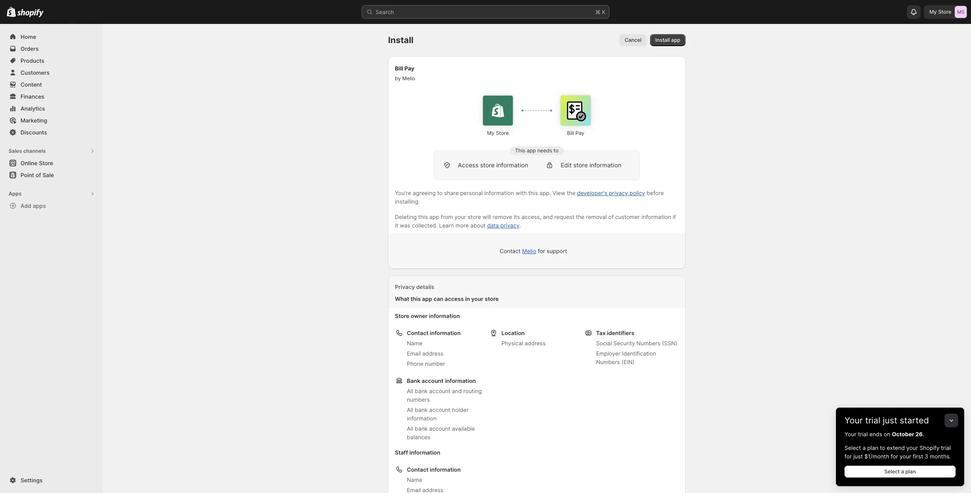 Task type: describe. For each thing, give the bounding box(es) containing it.
account up numbers
[[429, 388, 451, 395]]

can
[[434, 296, 444, 303]]

home link
[[5, 31, 97, 43]]

what
[[395, 296, 409, 303]]

personal
[[460, 190, 483, 197]]

its
[[514, 214, 520, 221]]

26
[[916, 431, 923, 438]]

2 horizontal spatial for
[[891, 454, 898, 460]]

customers
[[21, 69, 50, 76]]

account left the holder
[[429, 407, 451, 414]]

store inside deleting this app from your store will remove its access, and request the removal of customer information if it was collected. learn more about
[[468, 214, 481, 221]]

a for select a plan
[[901, 469, 904, 475]]

settings link
[[5, 475, 97, 487]]

app.
[[540, 190, 551, 197]]

to for this app needs to
[[554, 148, 559, 154]]

1 vertical spatial my
[[487, 130, 495, 136]]

sales channels
[[9, 148, 46, 154]]

pay for bill pay
[[576, 130, 585, 136]]

information left with
[[485, 190, 514, 197]]

3 bank from the top
[[415, 426, 428, 433]]

information down what this app can access in your store
[[429, 313, 460, 320]]

finances link
[[5, 91, 97, 103]]

contact for contact information name email address phone number
[[407, 330, 429, 337]]

first
[[913, 454, 923, 460]]

store left owner
[[395, 313, 410, 320]]

your left first
[[900, 454, 912, 460]]

security
[[614, 340, 635, 347]]

access store information
[[458, 162, 528, 169]]

trial inside select a plan to extend your shopify trial for just $1/month for your first 3 months.
[[941, 445, 951, 452]]

what this app can access in your store
[[395, 296, 499, 303]]

of inside deleting this app from your store will remove its access, and request the removal of customer information if it was collected. learn more about
[[609, 214, 614, 221]]

installing.
[[395, 198, 420, 205]]

about
[[471, 222, 486, 229]]

channels
[[23, 148, 46, 154]]

privacy details
[[395, 284, 434, 291]]

3 all from the top
[[407, 426, 413, 433]]

a for select a plan to extend your shopify trial for just $1/month for your first 3 months.
[[863, 445, 866, 452]]

contact for contact information name
[[407, 467, 429, 474]]

location
[[502, 330, 525, 337]]

available
[[452, 426, 475, 433]]

your inside deleting this app from your store will remove its access, and request the removal of customer information if it was collected. learn more about
[[455, 214, 466, 221]]

plan for select a plan to extend your shopify trial for just $1/month for your first 3 months.
[[868, 445, 879, 452]]

content link
[[5, 79, 97, 91]]

store left my store image
[[939, 9, 952, 15]]

shopify
[[920, 445, 940, 452]]

staff information
[[395, 450, 440, 457]]

store right edit
[[574, 162, 588, 169]]

store right the access on the top left of the page
[[480, 162, 495, 169]]

contact melio for support
[[500, 248, 567, 255]]

1 vertical spatial my store
[[487, 130, 509, 136]]

marketing
[[21, 117, 47, 124]]

contact information name email address phone number
[[407, 330, 461, 368]]

select for select a plan
[[885, 469, 900, 475]]

apps
[[9, 191, 21, 197]]

apps button
[[5, 188, 97, 200]]

extend
[[887, 445, 905, 452]]

bank
[[407, 378, 420, 385]]

install app
[[655, 37, 681, 43]]

needs
[[538, 148, 552, 154]]

$1/month
[[865, 454, 890, 460]]

0 horizontal spatial to
[[437, 190, 443, 197]]

your trial just started
[[845, 416, 929, 426]]

add apps
[[21, 203, 46, 210]]

view
[[553, 190, 566, 197]]

select for select a plan to extend your shopify trial for just $1/month for your first 3 months.
[[845, 445, 861, 452]]

cancel
[[625, 37, 642, 43]]

1 horizontal spatial melio
[[522, 248, 536, 255]]

app left the can
[[422, 296, 432, 303]]

select a plan to extend your shopify trial for just $1/month for your first 3 months.
[[845, 445, 951, 460]]

social
[[596, 340, 612, 347]]

store right 'in'
[[485, 296, 499, 303]]

install app button
[[650, 34, 686, 46]]

you're agreeing to share personal information with this app. view the developer's privacy policy
[[395, 190, 645, 197]]

was
[[400, 222, 411, 229]]

details
[[416, 284, 434, 291]]

this
[[515, 148, 526, 154]]

edit store information
[[561, 162, 622, 169]]

bill pay
[[567, 130, 585, 136]]

by
[[395, 75, 401, 82]]

numbers
[[407, 397, 430, 404]]

1 vertical spatial numbers
[[596, 359, 620, 366]]

point
[[21, 172, 34, 179]]

orders link
[[5, 43, 97, 55]]

0 horizontal spatial the
[[567, 190, 576, 197]]

app right this at right
[[527, 148, 536, 154]]

shopify image
[[17, 9, 44, 17]]

0 vertical spatial my store
[[930, 9, 952, 15]]

staff
[[395, 450, 408, 457]]

information up balances
[[407, 416, 437, 422]]

customers link
[[5, 67, 97, 79]]

just inside select a plan to extend your shopify trial for just $1/month for your first 3 months.
[[854, 454, 863, 460]]

trial for ends
[[858, 431, 868, 438]]

contact for contact melio for support
[[500, 248, 521, 255]]

online store link
[[5, 157, 97, 169]]

add
[[21, 203, 31, 210]]

data privacy link
[[487, 222, 520, 229]]

0 vertical spatial this
[[529, 190, 538, 197]]

tax
[[596, 330, 606, 337]]

your trial just started element
[[836, 431, 965, 487]]

will
[[483, 214, 491, 221]]

online store button
[[0, 157, 103, 169]]

search
[[376, 9, 394, 15]]

shopify image
[[7, 7, 16, 17]]

1 all from the top
[[407, 388, 413, 395]]

it
[[395, 222, 398, 229]]

melio inside 'bill pay by melio'
[[402, 75, 416, 82]]

pay for bill pay by melio
[[405, 65, 414, 72]]

this app needs to
[[515, 148, 559, 154]]

marketing link
[[5, 115, 97, 127]]

0 vertical spatial privacy
[[609, 190, 628, 197]]

your trial just started button
[[836, 408, 965, 426]]

store inside button
[[39, 160, 53, 167]]

the inside deleting this app from your store will remove its access, and request the removal of customer information if it was collected. learn more about
[[576, 214, 585, 221]]

before installing.
[[395, 190, 664, 205]]

information inside "contact information name email address phone number"
[[430, 330, 461, 337]]

install for install app
[[655, 37, 670, 43]]

your up first
[[907, 445, 918, 452]]

select a plan
[[885, 469, 916, 475]]

this for you're agreeing to share personal information with this app. view the
[[418, 214, 428, 221]]

0 horizontal spatial for
[[538, 248, 545, 255]]

developer's privacy policy link
[[577, 190, 645, 197]]

analytics link
[[5, 103, 97, 115]]



Task type: vqa. For each thing, say whether or not it's contained in the screenshot.
Your trial ends on October 26 . the Your
yes



Task type: locate. For each thing, give the bounding box(es) containing it.
select down your trial ends on october 26 .
[[845, 445, 861, 452]]

select down select a plan to extend your shopify trial for just $1/month for your first 3 months.
[[885, 469, 900, 475]]

app left from
[[430, 214, 439, 221]]

melio left support
[[522, 248, 536, 255]]

1 horizontal spatial pay
[[576, 130, 585, 136]]

data
[[487, 222, 499, 229]]

your left ends
[[845, 431, 857, 438]]

your
[[455, 214, 466, 221], [472, 296, 484, 303], [907, 445, 918, 452], [900, 454, 912, 460]]

2 vertical spatial all
[[407, 426, 413, 433]]

install for install
[[388, 35, 414, 45]]

0 horizontal spatial .
[[520, 222, 521, 229]]

a down select a plan to extend your shopify trial for just $1/month for your first 3 months.
[[901, 469, 904, 475]]

1 horizontal spatial bill
[[567, 130, 574, 136]]

2 name from the top
[[407, 477, 422, 484]]

your right 'in'
[[472, 296, 484, 303]]

store up about
[[468, 214, 481, 221]]

to for select a plan to extend your shopify trial for just $1/month for your first 3 months.
[[880, 445, 886, 452]]

with
[[516, 190, 527, 197]]

1 horizontal spatial and
[[543, 214, 553, 221]]

trial left ends
[[858, 431, 868, 438]]

. inside your trial just started element
[[923, 431, 925, 438]]

address up number
[[423, 351, 444, 357]]

for right melio button
[[538, 248, 545, 255]]

request
[[555, 214, 575, 221]]

1 horizontal spatial for
[[845, 454, 852, 460]]

1 vertical spatial contact
[[407, 330, 429, 337]]

just inside dropdown button
[[883, 416, 898, 426]]

0 horizontal spatial numbers
[[596, 359, 620, 366]]

account down number
[[422, 378, 444, 385]]

deleting
[[395, 214, 417, 221]]

0 vertical spatial to
[[554, 148, 559, 154]]

0 vertical spatial numbers
[[637, 340, 661, 347]]

0 horizontal spatial my store
[[487, 130, 509, 136]]

address inside "contact information name email address phone number"
[[423, 351, 444, 357]]

install inside install app button
[[655, 37, 670, 43]]

and left routing
[[452, 388, 462, 395]]

2 vertical spatial to
[[880, 445, 886, 452]]

0 vertical spatial just
[[883, 416, 898, 426]]

point of sale button
[[0, 169, 103, 181]]

0 vertical spatial select
[[845, 445, 861, 452]]

privacy
[[395, 284, 415, 291]]

select inside select a plan to extend your shopify trial for just $1/month for your first 3 months.
[[845, 445, 861, 452]]

a up $1/month
[[863, 445, 866, 452]]

bank down numbers
[[415, 407, 428, 414]]

discounts
[[21, 129, 47, 136]]

plan up $1/month
[[868, 445, 879, 452]]

app inside deleting this app from your store will remove its access, and request the removal of customer information if it was collected. learn more about
[[430, 214, 439, 221]]

. down its
[[520, 222, 521, 229]]

0 horizontal spatial address
[[423, 351, 444, 357]]

email
[[407, 351, 421, 357]]

1 horizontal spatial to
[[554, 148, 559, 154]]

select
[[845, 445, 861, 452], [885, 469, 900, 475]]

1 vertical spatial .
[[923, 431, 925, 438]]

(ssn)
[[662, 340, 678, 347]]

0 vertical spatial my
[[930, 9, 937, 15]]

information inside deleting this app from your store will remove its access, and request the removal of customer information if it was collected. learn more about
[[642, 214, 671, 221]]

0 horizontal spatial install
[[388, 35, 414, 45]]

this for privacy details
[[411, 296, 421, 303]]

0 vertical spatial trial
[[866, 416, 881, 426]]

1 vertical spatial trial
[[858, 431, 868, 438]]

home
[[21, 33, 36, 40]]

information down "staff information"
[[430, 467, 461, 474]]

1 vertical spatial privacy
[[501, 222, 520, 229]]

1 vertical spatial to
[[437, 190, 443, 197]]

plan for select a plan
[[906, 469, 916, 475]]

pay
[[405, 65, 414, 72], [576, 130, 585, 136]]

1 vertical spatial plan
[[906, 469, 916, 475]]

0 horizontal spatial a
[[863, 445, 866, 452]]

. up shopify
[[923, 431, 925, 438]]

0 horizontal spatial melio
[[402, 75, 416, 82]]

0 vertical spatial your
[[845, 416, 863, 426]]

agreeing
[[413, 190, 436, 197]]

name down "staff information"
[[407, 477, 422, 484]]

of right removal
[[609, 214, 614, 221]]

0 vertical spatial melio
[[402, 75, 416, 82]]

and inside bank account information all bank account and routing numbers all bank account holder information all bank account available balances
[[452, 388, 462, 395]]

employer
[[596, 351, 621, 357]]

your up the more
[[455, 214, 466, 221]]

bill for bill pay
[[567, 130, 574, 136]]

0 vertical spatial contact
[[500, 248, 521, 255]]

0 vertical spatial bank
[[415, 388, 428, 395]]

all
[[407, 388, 413, 395], [407, 407, 413, 414], [407, 426, 413, 433]]

1 horizontal spatial .
[[923, 431, 925, 438]]

this down privacy details
[[411, 296, 421, 303]]

1 vertical spatial bill
[[567, 130, 574, 136]]

2 your from the top
[[845, 431, 857, 438]]

this right with
[[529, 190, 538, 197]]

1 vertical spatial and
[[452, 388, 462, 395]]

numbers up identification
[[637, 340, 661, 347]]

1 vertical spatial this
[[418, 214, 428, 221]]

1 vertical spatial just
[[854, 454, 863, 460]]

contact left melio button
[[500, 248, 521, 255]]

1 vertical spatial the
[[576, 214, 585, 221]]

edit
[[561, 162, 572, 169]]

plan down first
[[906, 469, 916, 475]]

k
[[602, 9, 606, 15]]

apps
[[33, 203, 46, 210]]

for down extend
[[891, 454, 898, 460]]

app right cancel
[[671, 37, 681, 43]]

0 vertical spatial the
[[567, 190, 576, 197]]

store
[[939, 9, 952, 15], [496, 130, 509, 136], [39, 160, 53, 167], [395, 313, 410, 320]]

store up 'access store information'
[[496, 130, 509, 136]]

information down balances
[[410, 450, 440, 457]]

0 horizontal spatial pay
[[405, 65, 414, 72]]

trial up ends
[[866, 416, 881, 426]]

1 vertical spatial a
[[901, 469, 904, 475]]

in
[[465, 296, 470, 303]]

1 vertical spatial all
[[407, 407, 413, 414]]

all down bank
[[407, 388, 413, 395]]

your for your trial just started
[[845, 416, 863, 426]]

analytics
[[21, 105, 45, 112]]

1 your from the top
[[845, 416, 863, 426]]

my left my store image
[[930, 9, 937, 15]]

privacy left policy
[[609, 190, 628, 197]]

0 horizontal spatial and
[[452, 388, 462, 395]]

months.
[[930, 454, 951, 460]]

customer
[[615, 214, 640, 221]]

to inside select a plan to extend your shopify trial for just $1/month for your first 3 months.
[[880, 445, 886, 452]]

access
[[445, 296, 464, 303]]

install right cancel
[[655, 37, 670, 43]]

2 vertical spatial trial
[[941, 445, 951, 452]]

trial up months.
[[941, 445, 951, 452]]

2 all from the top
[[407, 407, 413, 414]]

more
[[456, 222, 469, 229]]

on
[[884, 431, 891, 438]]

0 horizontal spatial plan
[[868, 445, 879, 452]]

melio right by
[[402, 75, 416, 82]]

removal
[[586, 214, 607, 221]]

1 horizontal spatial my
[[930, 9, 937, 15]]

learn
[[439, 222, 454, 229]]

0 horizontal spatial select
[[845, 445, 861, 452]]

your
[[845, 416, 863, 426], [845, 431, 857, 438]]

0 vertical spatial and
[[543, 214, 553, 221]]

before
[[647, 190, 664, 197]]

account
[[422, 378, 444, 385], [429, 388, 451, 395], [429, 407, 451, 414], [429, 426, 451, 433]]

1 bank from the top
[[415, 388, 428, 395]]

1 horizontal spatial privacy
[[609, 190, 628, 197]]

1 vertical spatial your
[[845, 431, 857, 438]]

and right access, on the top right of the page
[[543, 214, 553, 221]]

all down numbers
[[407, 407, 413, 414]]

contact information name
[[407, 467, 461, 484]]

data privacy .
[[487, 222, 521, 229]]

information up routing
[[445, 378, 476, 385]]

plan inside select a plan link
[[906, 469, 916, 475]]

my up 'access store information'
[[487, 130, 495, 136]]

to
[[554, 148, 559, 154], [437, 190, 443, 197], [880, 445, 886, 452]]

numbers down employer
[[596, 359, 620, 366]]

account up balances
[[429, 426, 451, 433]]

holder
[[452, 407, 469, 414]]

bill up by
[[395, 65, 403, 72]]

information up the developer's privacy policy link
[[590, 162, 622, 169]]

remove
[[493, 214, 512, 221]]

name for contact information name email address phone number
[[407, 340, 422, 347]]

1 vertical spatial bank
[[415, 407, 428, 414]]

2 vertical spatial contact
[[407, 467, 429, 474]]

the right request
[[576, 214, 585, 221]]

contact inside contact information name
[[407, 467, 429, 474]]

access
[[458, 162, 479, 169]]

bill up edit
[[567, 130, 574, 136]]

to left 'share'
[[437, 190, 443, 197]]

just up on on the bottom
[[883, 416, 898, 426]]

and inside deleting this app from your store will remove its access, and request the removal of customer information if it was collected. learn more about
[[543, 214, 553, 221]]

support
[[547, 248, 567, 255]]

0 horizontal spatial of
[[36, 172, 41, 179]]

name inside contact information name
[[407, 477, 422, 484]]

trial for just
[[866, 416, 881, 426]]

2 vertical spatial this
[[411, 296, 421, 303]]

your for your trial ends on october 26 .
[[845, 431, 857, 438]]

0 vertical spatial a
[[863, 445, 866, 452]]

sales channels button
[[5, 145, 97, 157]]

cancel button
[[620, 34, 647, 46]]

routing
[[464, 388, 482, 395]]

0 horizontal spatial just
[[854, 454, 863, 460]]

1 vertical spatial melio
[[522, 248, 536, 255]]

contact inside "contact information name email address phone number"
[[407, 330, 429, 337]]

2 bank from the top
[[415, 407, 428, 414]]

access,
[[522, 214, 542, 221]]

0 vertical spatial .
[[520, 222, 521, 229]]

privacy down its
[[501, 222, 520, 229]]

information down this at right
[[496, 162, 528, 169]]

address right physical
[[525, 340, 546, 347]]

contact down owner
[[407, 330, 429, 337]]

0 vertical spatial all
[[407, 388, 413, 395]]

1 horizontal spatial select
[[885, 469, 900, 475]]

just left $1/month
[[854, 454, 863, 460]]

bill pay by melio
[[395, 65, 416, 82]]

bank up numbers
[[415, 388, 428, 395]]

add apps button
[[5, 200, 97, 212]]

contact
[[500, 248, 521, 255], [407, 330, 429, 337], [407, 467, 429, 474]]

store up sale
[[39, 160, 53, 167]]

name inside "contact information name email address phone number"
[[407, 340, 422, 347]]

a inside select a plan to extend your shopify trial for just $1/month for your first 3 months.
[[863, 445, 866, 452]]

my store image
[[955, 6, 967, 18]]

app inside button
[[671, 37, 681, 43]]

2 horizontal spatial to
[[880, 445, 886, 452]]

your inside dropdown button
[[845, 416, 863, 426]]

store owner information
[[395, 313, 460, 320]]

1 horizontal spatial of
[[609, 214, 614, 221]]

0 vertical spatial pay
[[405, 65, 414, 72]]

my store left my store image
[[930, 9, 952, 15]]

bill inside 'bill pay by melio'
[[395, 65, 403, 72]]

to right needs
[[554, 148, 559, 154]]

physical
[[502, 340, 523, 347]]

of inside button
[[36, 172, 41, 179]]

address inside location physical address
[[525, 340, 546, 347]]

0 vertical spatial plan
[[868, 445, 879, 452]]

0 vertical spatial of
[[36, 172, 41, 179]]

1 vertical spatial pay
[[576, 130, 585, 136]]

1 horizontal spatial the
[[576, 214, 585, 221]]

install down search
[[388, 35, 414, 45]]

1 horizontal spatial my store
[[930, 9, 952, 15]]

privacy
[[609, 190, 628, 197], [501, 222, 520, 229]]

1 vertical spatial name
[[407, 477, 422, 484]]

app
[[671, 37, 681, 43], [527, 148, 536, 154], [430, 214, 439, 221], [422, 296, 432, 303]]

information
[[496, 162, 528, 169], [590, 162, 622, 169], [485, 190, 514, 197], [642, 214, 671, 221], [429, 313, 460, 320], [430, 330, 461, 337], [445, 378, 476, 385], [407, 416, 437, 422], [410, 450, 440, 457], [430, 467, 461, 474]]

1 horizontal spatial plan
[[906, 469, 916, 475]]

policy
[[630, 190, 645, 197]]

1 vertical spatial address
[[423, 351, 444, 357]]

bank
[[415, 388, 428, 395], [415, 407, 428, 414], [415, 426, 428, 433]]

1 horizontal spatial address
[[525, 340, 546, 347]]

started
[[900, 416, 929, 426]]

plan
[[868, 445, 879, 452], [906, 469, 916, 475]]

point of sale
[[21, 172, 54, 179]]

0 horizontal spatial my
[[487, 130, 495, 136]]

to up $1/month
[[880, 445, 886, 452]]

0 horizontal spatial bill
[[395, 65, 403, 72]]

1 horizontal spatial numbers
[[637, 340, 661, 347]]

contact down "staff information"
[[407, 467, 429, 474]]

the right view
[[567, 190, 576, 197]]

0 horizontal spatial privacy
[[501, 222, 520, 229]]

address
[[525, 340, 546, 347], [423, 351, 444, 357]]

1 vertical spatial of
[[609, 214, 614, 221]]

bank account information all bank account and routing numbers all bank account holder information all bank account available balances
[[407, 378, 482, 441]]

a
[[863, 445, 866, 452], [901, 469, 904, 475]]

plan inside select a plan to extend your shopify trial for just $1/month for your first 3 months.
[[868, 445, 879, 452]]

for left $1/month
[[845, 454, 852, 460]]

name for contact information name
[[407, 477, 422, 484]]

this inside deleting this app from your store will remove its access, and request the removal of customer information if it was collected. learn more about
[[418, 214, 428, 221]]

bank up balances
[[415, 426, 428, 433]]

pay inside 'bill pay by melio'
[[405, 65, 414, 72]]

you're
[[395, 190, 411, 197]]

1 name from the top
[[407, 340, 422, 347]]

the
[[567, 190, 576, 197], [576, 214, 585, 221]]

0 vertical spatial address
[[525, 340, 546, 347]]

your up your trial ends on october 26 .
[[845, 416, 863, 426]]

bill for bill pay by melio
[[395, 65, 403, 72]]

of left sale
[[36, 172, 41, 179]]

online store
[[21, 160, 53, 167]]

just
[[883, 416, 898, 426], [854, 454, 863, 460]]

online
[[21, 160, 37, 167]]

information down store owner information
[[430, 330, 461, 337]]

0 vertical spatial name
[[407, 340, 422, 347]]

orders
[[21, 45, 39, 52]]

⌘ k
[[596, 9, 606, 15]]

1 horizontal spatial just
[[883, 416, 898, 426]]

this up collected.
[[418, 214, 428, 221]]

if
[[673, 214, 676, 221]]

products link
[[5, 55, 97, 67]]

my store up 'access store information'
[[487, 130, 509, 136]]

2 vertical spatial bank
[[415, 426, 428, 433]]

products
[[21, 57, 44, 64]]

1 vertical spatial select
[[885, 469, 900, 475]]

information inside contact information name
[[430, 467, 461, 474]]

phone
[[407, 361, 424, 368]]

1 horizontal spatial install
[[655, 37, 670, 43]]

0 vertical spatial bill
[[395, 65, 403, 72]]

all up balances
[[407, 426, 413, 433]]

1 horizontal spatial a
[[901, 469, 904, 475]]

trial inside dropdown button
[[866, 416, 881, 426]]

information left if at the right
[[642, 214, 671, 221]]

name up email
[[407, 340, 422, 347]]



